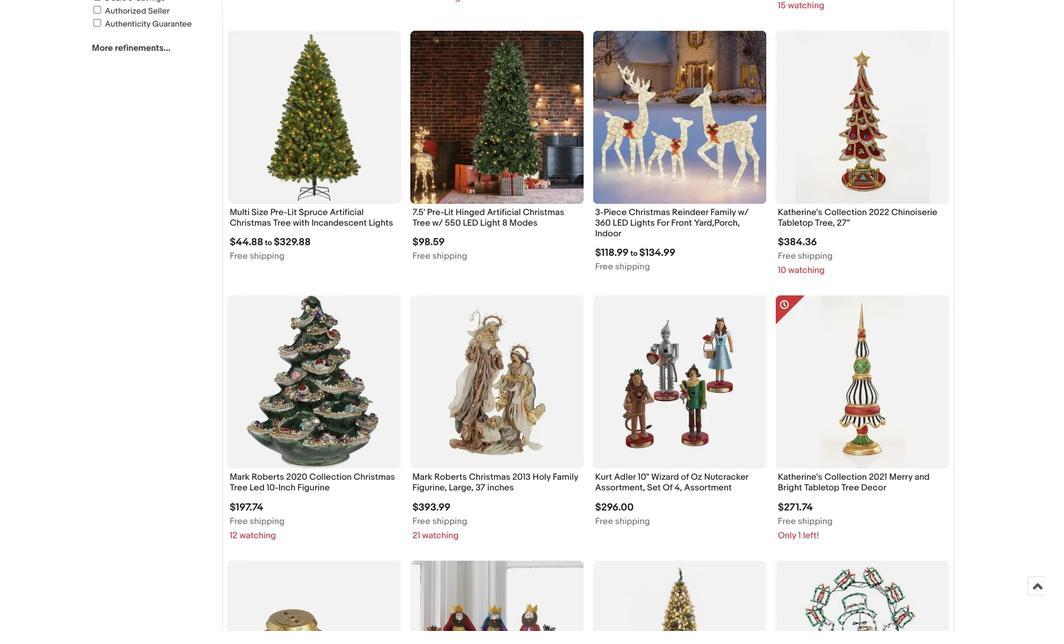 Task type: locate. For each thing, give the bounding box(es) containing it.
collection left 2021
[[825, 472, 867, 483]]

to right $118.99
[[631, 249, 638, 259]]

collection
[[825, 207, 867, 218], [309, 472, 352, 483], [825, 472, 867, 483]]

0 horizontal spatial lit
[[287, 207, 297, 218]]

yard,porch,
[[694, 218, 740, 229]]

led
[[463, 218, 478, 229], [613, 218, 628, 229]]

incandescent
[[311, 218, 367, 229]]

chinoiserie
[[891, 207, 937, 218]]

guarantee
[[152, 19, 192, 29]]

tabletop right bright
[[804, 483, 839, 494]]

2 pre- from the left
[[427, 207, 444, 218]]

2 artificial from the left
[[487, 207, 521, 218]]

free inside $271.74 free shipping only 1 left!
[[778, 516, 796, 527]]

pre- right size
[[270, 207, 287, 218]]

0 vertical spatial tabletop
[[778, 218, 813, 229]]

shipping down $384.36
[[798, 251, 833, 262]]

mark roberts christmas 2013 holy family figurine, large, 37 inches
[[412, 472, 578, 494]]

collection inside katherine's collection 2021 merry and bright tabletop tree decor
[[825, 472, 867, 483]]

1 vertical spatial katherine's
[[778, 472, 823, 483]]

360
[[595, 218, 611, 229]]

for
[[657, 218, 669, 229]]

tabletop
[[778, 218, 813, 229], [804, 483, 839, 494]]

tree left decor
[[841, 483, 859, 494]]

collection left 2022
[[825, 207, 867, 218]]

1 pre- from the left
[[270, 207, 287, 218]]

$197.74 free shipping 12 watching
[[230, 502, 285, 541]]

tabletop inside the katherine's collection 2022 chinoiserie tabletop tree, 27"
[[778, 218, 813, 229]]

free inside $197.74 free shipping 12 watching
[[230, 516, 248, 527]]

550
[[445, 218, 461, 229]]

1 vertical spatial family
[[553, 472, 578, 483]]

christmas inside multi size pre-lit spruce artificial christmas tree with incandescent lights
[[230, 218, 271, 229]]

mark inside mark roberts christmas 2013 holy family figurine, large, 37 inches
[[412, 472, 432, 483]]

shipping for $393.99
[[432, 516, 467, 527]]

watching right 10
[[788, 265, 825, 276]]

7.5'
[[412, 207, 425, 218]]

refinements...
[[115, 43, 170, 54]]

2 mark from the left
[[412, 472, 432, 483]]

shipping up left!
[[798, 516, 833, 527]]

to inside $44.88 to $329.88 free shipping
[[265, 238, 272, 248]]

2 lit from the left
[[444, 207, 454, 218]]

1 horizontal spatial lit
[[444, 207, 454, 218]]

w/
[[738, 207, 749, 218], [432, 218, 443, 229]]

led right 360
[[613, 218, 628, 229]]

front
[[671, 218, 692, 229]]

mark up $393.99
[[412, 472, 432, 483]]

Authorized Seller checkbox
[[93, 6, 101, 14]]

watching
[[788, 265, 825, 276], [240, 530, 276, 541], [422, 530, 459, 541]]

2 roberts from the left
[[434, 472, 467, 483]]

shipping down $98.59
[[432, 251, 467, 262]]

free for $296.00
[[595, 516, 613, 527]]

1 horizontal spatial watching
[[422, 530, 459, 541]]

2022
[[869, 207, 889, 218]]

free up the only
[[778, 516, 796, 527]]

3-
[[595, 207, 604, 218]]

raz imports just for fun 15.5" nativity, set of 9 image
[[410, 561, 583, 632]]

free for $271.74
[[778, 516, 796, 527]]

2 led from the left
[[613, 218, 628, 229]]

katherine's inside the katherine's collection 2022 chinoiserie tabletop tree, 27"
[[778, 207, 823, 218]]

tabletop inside katherine's collection 2021 merry and bright tabletop tree decor
[[804, 483, 839, 494]]

christmas inside the 7.5' pre-lit hinged artificial christmas tree w/ 550 led light 8 modes
[[523, 207, 564, 218]]

w/ right "reindeer"
[[738, 207, 749, 218]]

2 katherine's from the top
[[778, 472, 823, 483]]

free down $98.59
[[412, 251, 430, 262]]

shipping for $271.74
[[798, 516, 833, 527]]

0 vertical spatial katherine's
[[778, 207, 823, 218]]

shipping inside $384.36 free shipping 10 watching
[[798, 251, 833, 262]]

tree up $98.59
[[412, 218, 430, 229]]

lit left the "hinged"
[[444, 207, 454, 218]]

size
[[252, 207, 268, 218]]

productworks 60 in pro-line led animation juggling snowman christmas decoration image
[[776, 561, 949, 632]]

0 horizontal spatial family
[[553, 472, 578, 483]]

shipping inside $271.74 free shipping only 1 left!
[[798, 516, 833, 527]]

free for $197.74
[[230, 516, 248, 527]]

2 lights from the left
[[630, 218, 655, 229]]

free inside $384.36 free shipping 10 watching
[[778, 251, 796, 262]]

free down $296.00
[[595, 516, 613, 527]]

shipping down $118.99
[[615, 262, 650, 273]]

collection for $271.74
[[825, 472, 867, 483]]

christmas inside "3-piece christmas reindeer family w/ 360 led lights for front yard,porch, indoor"
[[629, 207, 670, 218]]

1 katherine's from the top
[[778, 207, 823, 218]]

mark roberts christmas 2013 holy family figurine, large, 37 inches link
[[412, 472, 581, 497]]

lit left spruce
[[287, 207, 297, 218]]

9 ft pre-lit hinged artificial pencil christmas tree with 460 warm led lights image
[[593, 561, 766, 632]]

1 artificial from the left
[[330, 207, 364, 218]]

pre-
[[270, 207, 287, 218], [427, 207, 444, 218]]

katherine's up $384.36
[[778, 207, 823, 218]]

free inside $44.88 to $329.88 free shipping
[[230, 251, 248, 262]]

to inside $118.99 to $134.99 free shipping
[[631, 249, 638, 259]]

1 lit from the left
[[287, 207, 297, 218]]

family right "reindeer"
[[711, 207, 736, 218]]

shipping down $197.74
[[250, 516, 285, 527]]

home heritage 1-1.75 inch artificial holiday tree rotating metal stand, gold image
[[227, 561, 401, 632]]

shipping for $98.59
[[432, 251, 467, 262]]

w/ left 550
[[432, 218, 443, 229]]

authorized seller
[[105, 6, 170, 16]]

roberts left 2020
[[252, 472, 284, 483]]

2020
[[286, 472, 307, 483]]

37
[[476, 483, 485, 494]]

artificial inside multi size pre-lit spruce artificial christmas tree with incandescent lights
[[330, 207, 364, 218]]

$384.36 free shipping 10 watching
[[778, 237, 833, 276]]

free inside $118.99 to $134.99 free shipping
[[595, 262, 613, 273]]

1 horizontal spatial artificial
[[487, 207, 521, 218]]

shipping inside $197.74 free shipping 12 watching
[[250, 516, 285, 527]]

to right $44.88
[[265, 238, 272, 248]]

watching inside $197.74 free shipping 12 watching
[[240, 530, 276, 541]]

1 horizontal spatial lights
[[630, 218, 655, 229]]

katherine's collection 2022 chinoiserie tabletop tree, 27" link
[[778, 207, 946, 232]]

4,
[[675, 483, 682, 494]]

$44.88 to $329.88 free shipping
[[230, 237, 311, 262]]

shipping down $44.88
[[250, 251, 285, 262]]

assortment,
[[595, 483, 645, 494]]

tree
[[273, 218, 291, 229], [412, 218, 430, 229], [230, 483, 248, 494], [841, 483, 859, 494]]

free down $118.99
[[595, 262, 613, 273]]

mark up $197.74
[[230, 472, 250, 483]]

Authenticity Guarantee checkbox
[[93, 19, 101, 27]]

7.5' pre-lit hinged artificial christmas tree w/ 550 led light 8 modes image
[[410, 31, 583, 204]]

roberts inside mark roberts christmas 2013 holy family figurine, large, 37 inches
[[434, 472, 467, 483]]

katherine's collection 2021 merry and bright tabletop tree decor image
[[776, 296, 949, 469]]

lights left 7.5'
[[369, 218, 393, 229]]

w/ inside "3-piece christmas reindeer family w/ 360 led lights for front yard,porch, indoor"
[[738, 207, 749, 218]]

8
[[502, 218, 508, 229]]

0 vertical spatial family
[[711, 207, 736, 218]]

mark for $393.99
[[412, 472, 432, 483]]

figurine,
[[412, 483, 447, 494]]

shipping down $393.99
[[432, 516, 467, 527]]

watching right 21
[[422, 530, 459, 541]]

katherine's for $384.36
[[778, 207, 823, 218]]

katherine's up $271.74
[[778, 472, 823, 483]]

1 horizontal spatial led
[[613, 218, 628, 229]]

free up 10
[[778, 251, 796, 262]]

10"
[[638, 472, 649, 483]]

authorized
[[105, 6, 146, 16]]

mark inside mark roberts 2020 collection christmas tree led 10-inch figurine
[[230, 472, 250, 483]]

0 vertical spatial to
[[265, 238, 272, 248]]

lit
[[287, 207, 297, 218], [444, 207, 454, 218]]

$98.59
[[412, 237, 445, 248]]

0 horizontal spatial to
[[265, 238, 272, 248]]

tree inside multi size pre-lit spruce artificial christmas tree with incandescent lights
[[273, 218, 291, 229]]

0 horizontal spatial lights
[[369, 218, 393, 229]]

watching inside $384.36 free shipping 10 watching
[[788, 265, 825, 276]]

pre- right 7.5'
[[427, 207, 444, 218]]

free up 12
[[230, 516, 248, 527]]

shipping for $296.00
[[615, 516, 650, 527]]

collection right 2020
[[309, 472, 352, 483]]

authenticity guarantee link
[[91, 19, 192, 29]]

shipping inside '$296.00 free shipping'
[[615, 516, 650, 527]]

roberts
[[252, 472, 284, 483], [434, 472, 467, 483]]

shipping down $296.00
[[615, 516, 650, 527]]

multi size pre-lit spruce artificial christmas tree with incandescent lights
[[230, 207, 393, 229]]

lights left for
[[630, 218, 655, 229]]

free for $98.59
[[412, 251, 430, 262]]

and
[[915, 472, 930, 483]]

2 horizontal spatial watching
[[788, 265, 825, 276]]

$271.74 free shipping only 1 left!
[[778, 502, 833, 541]]

modes
[[510, 218, 538, 229]]

tree inside katherine's collection 2021 merry and bright tabletop tree decor
[[841, 483, 859, 494]]

tree inside the 7.5' pre-lit hinged artificial christmas tree w/ 550 led light 8 modes
[[412, 218, 430, 229]]

pre- inside multi size pre-lit spruce artificial christmas tree with incandescent lights
[[270, 207, 287, 218]]

family
[[711, 207, 736, 218], [553, 472, 578, 483]]

only
[[778, 530, 796, 541]]

left!
[[803, 530, 819, 541]]

free inside the $393.99 free shipping 21 watching
[[412, 516, 430, 527]]

roberts left 37
[[434, 472, 467, 483]]

1 horizontal spatial family
[[711, 207, 736, 218]]

free inside '$296.00 free shipping'
[[595, 516, 613, 527]]

multi size pre-lit spruce artificial christmas tree with incandescent lights link
[[230, 207, 398, 232]]

free for $384.36
[[778, 251, 796, 262]]

mark
[[230, 472, 250, 483], [412, 472, 432, 483]]

1 vertical spatial tabletop
[[804, 483, 839, 494]]

$197.74
[[230, 502, 263, 514]]

0 horizontal spatial w/
[[432, 218, 443, 229]]

christmas inside mark roberts christmas 2013 holy family figurine, large, 37 inches
[[469, 472, 510, 483]]

collection inside the katherine's collection 2022 chinoiserie tabletop tree, 27"
[[825, 207, 867, 218]]

mark roberts 2020 collection christmas tree led 10-inch figurine link
[[230, 472, 398, 497]]

watching inside the $393.99 free shipping 21 watching
[[422, 530, 459, 541]]

hinged
[[456, 207, 485, 218]]

tree left led
[[230, 483, 248, 494]]

1 horizontal spatial w/
[[738, 207, 749, 218]]

katherine's for $271.74
[[778, 472, 823, 483]]

led right 550
[[463, 218, 478, 229]]

0 horizontal spatial roberts
[[252, 472, 284, 483]]

0 horizontal spatial led
[[463, 218, 478, 229]]

christmas
[[523, 207, 564, 218], [629, 207, 670, 218], [230, 218, 271, 229], [354, 472, 395, 483], [469, 472, 510, 483]]

1 horizontal spatial pre-
[[427, 207, 444, 218]]

1 horizontal spatial to
[[631, 249, 638, 259]]

free up 21
[[412, 516, 430, 527]]

27"
[[837, 218, 850, 229]]

0 horizontal spatial watching
[[240, 530, 276, 541]]

shipping
[[250, 251, 285, 262], [432, 251, 467, 262], [798, 251, 833, 262], [615, 262, 650, 273], [250, 516, 285, 527], [432, 516, 467, 527], [615, 516, 650, 527], [798, 516, 833, 527]]

of
[[663, 483, 673, 494]]

to
[[265, 238, 272, 248], [631, 249, 638, 259]]

1 mark from the left
[[230, 472, 250, 483]]

0 horizontal spatial mark
[[230, 472, 250, 483]]

watching right 12
[[240, 530, 276, 541]]

shipping inside the $393.99 free shipping 21 watching
[[432, 516, 467, 527]]

1 horizontal spatial roberts
[[434, 472, 467, 483]]

w/ inside the 7.5' pre-lit hinged artificial christmas tree w/ 550 led light 8 modes
[[432, 218, 443, 229]]

0 horizontal spatial artificial
[[330, 207, 364, 218]]

1 roberts from the left
[[252, 472, 284, 483]]

shipping inside $98.59 free shipping
[[432, 251, 467, 262]]

collection inside mark roberts 2020 collection christmas tree led 10-inch figurine
[[309, 472, 352, 483]]

free inside $98.59 free shipping
[[412, 251, 430, 262]]

free down $44.88
[[230, 251, 248, 262]]

1 lights from the left
[[369, 218, 393, 229]]

1 led from the left
[[463, 218, 478, 229]]

more refinements...
[[92, 43, 170, 54]]

katherine's collection 2022 chinoiserie tabletop tree, 27"
[[778, 207, 937, 229]]

to for $44.88
[[265, 238, 272, 248]]

10
[[778, 265, 786, 276]]

tabletop up $384.36
[[778, 218, 813, 229]]

1 vertical spatial to
[[631, 249, 638, 259]]

authenticity guarantee
[[105, 19, 192, 29]]

2021
[[869, 472, 887, 483]]

0 horizontal spatial pre-
[[270, 207, 287, 218]]

inches
[[487, 483, 514, 494]]

family right holy
[[553, 472, 578, 483]]

1 horizontal spatial mark
[[412, 472, 432, 483]]

collection for $384.36
[[825, 207, 867, 218]]

roberts inside mark roberts 2020 collection christmas tree led 10-inch figurine
[[252, 472, 284, 483]]

shipping inside $44.88 to $329.88 free shipping
[[250, 251, 285, 262]]

katherine's inside katherine's collection 2021 merry and bright tabletop tree decor
[[778, 472, 823, 483]]

tree left with
[[273, 218, 291, 229]]



Task type: describe. For each thing, give the bounding box(es) containing it.
kurt
[[595, 472, 612, 483]]

wizard
[[651, 472, 679, 483]]

$393.99
[[412, 502, 451, 514]]

10-
[[267, 483, 278, 494]]

roberts for $197.74
[[252, 472, 284, 483]]

mark for $197.74
[[230, 472, 250, 483]]

3-piece christmas reindeer family w/ 360 led lights for front yard,porch, indoor image
[[593, 31, 766, 204]]

watching for $393.99
[[422, 530, 459, 541]]

family inside mark roberts christmas 2013 holy family figurine, large, 37 inches
[[553, 472, 578, 483]]

mark roberts christmas 2013 holy family figurine, large, 37 inches image
[[410, 296, 583, 469]]

holy
[[533, 472, 551, 483]]

shipping inside $118.99 to $134.99 free shipping
[[615, 262, 650, 273]]

$271.74
[[778, 502, 813, 514]]

$296.00
[[595, 502, 634, 514]]

$384.36
[[778, 237, 817, 248]]

to for $118.99
[[631, 249, 638, 259]]

spruce
[[299, 207, 328, 218]]

pre- inside the 7.5' pre-lit hinged artificial christmas tree w/ 550 led light 8 modes
[[427, 207, 444, 218]]

mark roberts 2020 collection christmas tree led 10-inch figurine image
[[227, 296, 401, 469]]

light
[[480, 218, 500, 229]]

12
[[230, 530, 238, 541]]

katherine's collection 2021 merry and bright tabletop tree decor
[[778, 472, 930, 494]]

merry
[[889, 472, 913, 483]]

christmas inside mark roberts 2020 collection christmas tree led 10-inch figurine
[[354, 472, 395, 483]]

more refinements... button
[[92, 43, 170, 54]]

multi
[[230, 207, 250, 218]]

nutcracker
[[704, 472, 748, 483]]

bright
[[778, 483, 802, 494]]

kurt adler 10" wizard of oz nutcracker assortment, set of 4, assortment image
[[593, 296, 766, 469]]

katherine's collection 2021 merry and bright tabletop tree decor link
[[778, 472, 946, 497]]

authorized seller link
[[91, 6, 170, 16]]

shipping for $197.74
[[250, 516, 285, 527]]

lit inside the 7.5' pre-lit hinged artificial christmas tree w/ 550 led light 8 modes
[[444, 207, 454, 218]]

katherine's collection 2022 chinoiserie tabletop tree, 27" image
[[776, 31, 949, 204]]

oz
[[691, 472, 702, 483]]

piece
[[604, 207, 627, 218]]

$44.88
[[230, 237, 263, 248]]

kurt adler 10" wizard of oz nutcracker assortment, set of 4, assortment
[[595, 472, 748, 494]]

led
[[249, 483, 265, 494]]

seller
[[148, 6, 170, 16]]

$118.99 to $134.99 free shipping
[[595, 247, 676, 273]]

tree inside mark roberts 2020 collection christmas tree led 10-inch figurine
[[230, 483, 248, 494]]

adler
[[614, 472, 636, 483]]

1
[[798, 530, 801, 541]]

multi size pre-lit spruce artificial christmas tree with incandescent lights image
[[227, 31, 401, 204]]

indoor
[[595, 228, 622, 240]]

$329.88
[[274, 237, 311, 248]]

of
[[681, 472, 689, 483]]

lit inside multi size pre-lit spruce artificial christmas tree with incandescent lights
[[287, 207, 297, 218]]

7.5' pre-lit hinged artificial christmas tree w/ 550 led light 8 modes
[[412, 207, 564, 229]]

free for $393.99
[[412, 516, 430, 527]]

watching for $384.36
[[788, 265, 825, 276]]

more
[[92, 43, 113, 54]]

decor
[[861, 483, 886, 494]]

led inside the 7.5' pre-lit hinged artificial christmas tree w/ 550 led light 8 modes
[[463, 218, 478, 229]]

3-piece christmas reindeer family w/ 360 led lights for front yard,porch, indoor link
[[595, 207, 764, 243]]

$393.99 free shipping 21 watching
[[412, 502, 467, 541]]

3-piece christmas reindeer family w/ 360 led lights for front yard,porch, indoor
[[595, 207, 749, 240]]

mark roberts 2020 collection christmas tree led 10-inch figurine
[[230, 472, 395, 494]]

$296.00 free shipping
[[595, 502, 650, 527]]

led inside "3-piece christmas reindeer family w/ 360 led lights for front yard,porch, indoor"
[[613, 218, 628, 229]]

$118.99
[[595, 247, 629, 259]]

kurt adler 10" wizard of oz nutcracker assortment, set of 4, assortment link
[[595, 472, 764, 497]]

family inside "3-piece christmas reindeer family w/ 360 led lights for front yard,porch, indoor"
[[711, 207, 736, 218]]

lights inside "3-piece christmas reindeer family w/ 360 led lights for front yard,porch, indoor"
[[630, 218, 655, 229]]

reindeer
[[672, 207, 709, 218]]

authenticity
[[105, 19, 150, 29]]

artificial inside the 7.5' pre-lit hinged artificial christmas tree w/ 550 led light 8 modes
[[487, 207, 521, 218]]

set
[[647, 483, 661, 494]]

figurine
[[297, 483, 330, 494]]

inch
[[278, 483, 295, 494]]

$134.99
[[639, 247, 676, 259]]

2013
[[512, 472, 531, 483]]

tree,
[[815, 218, 835, 229]]

7.5' pre-lit hinged artificial christmas tree w/ 550 led light 8 modes link
[[412, 207, 581, 232]]

watching for $197.74
[[240, 530, 276, 541]]

21
[[412, 530, 420, 541]]

large,
[[449, 483, 474, 494]]

assortment
[[684, 483, 732, 494]]

roberts for $393.99
[[434, 472, 467, 483]]

with
[[293, 218, 309, 229]]

lights inside multi size pre-lit spruce artificial christmas tree with incandescent lights
[[369, 218, 393, 229]]

shipping for $384.36
[[798, 251, 833, 262]]



Task type: vqa. For each thing, say whether or not it's contained in the screenshot.
'Artificial'
yes



